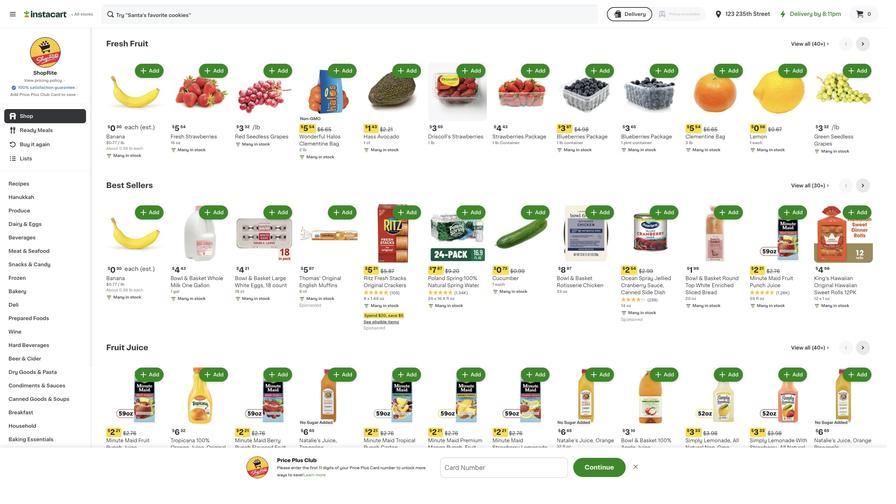 Task type: describe. For each thing, give the bounding box(es) containing it.
1 horizontal spatial price
[[277, 458, 291, 463]]

1 inside hass avocado 1 ct
[[364, 141, 365, 145]]

0 horizontal spatial club
[[40, 93, 50, 97]]

number
[[380, 466, 396, 470]]

33 inside the bowl & basket rotisserie chicken 33 oz
[[557, 290, 562, 293]]

$ 5 87
[[301, 266, 314, 274]]

ct inside hass avocado 1 ct
[[366, 141, 370, 145]]

all for 3
[[805, 345, 811, 350]]

$ inside the $ 7 87
[[429, 267, 432, 270]]

to inside the add price plus club card to save link
[[61, 93, 66, 97]]

tangerine
[[299, 445, 324, 450]]

1 vertical spatial spring
[[447, 283, 463, 288]]

banana for 4
[[106, 276, 125, 281]]

(40+) for 0
[[812, 41, 826, 46]]

1 horizontal spatial plus
[[292, 458, 303, 463]]

0 vertical spatial spring
[[447, 276, 463, 281]]

hass avocado 1 ct
[[364, 134, 399, 145]]

5 for wonderful halos clementine bag
[[303, 125, 308, 132]]

rotisserie
[[557, 283, 582, 288]]

sweet
[[814, 290, 830, 295]]

1 inside bowl & basket whole milk one gallon 1 gal
[[171, 290, 172, 293]]

crackers
[[384, 283, 406, 288]]

eggs,
[[251, 283, 264, 288]]

product group containing 8
[[557, 204, 616, 295]]

berry
[[267, 438, 281, 443]]

/ for 5
[[118, 141, 120, 145]]

ready meals link
[[4, 123, 86, 137]]

beverages inside beverages link
[[8, 235, 36, 240]]

100% inside poland spring 100% natural spring water
[[464, 276, 477, 281]]

breakfast
[[8, 410, 33, 415]]

$ inside $ 1 43
[[365, 125, 368, 129]]

1 vertical spatial minute maid fruit punch juice
[[106, 438, 150, 450]]

sponsored badge image for ocean spray jellied cranberry sauce, canned side dish
[[621, 318, 643, 322]]

lists
[[20, 156, 32, 161]]

strawberries inside 'strawberries package 1 lb container'
[[492, 134, 524, 139]]

$ 6 65 for natalie's juice, orange
[[558, 428, 572, 436]]

21 inside $ 5 21
[[373, 267, 378, 270]]

7
[[432, 266, 437, 274]]

close image
[[632, 463, 639, 470]]

apple
[[621, 445, 636, 450]]

0 horizontal spatial 18
[[235, 290, 239, 293]]

8:11pm
[[822, 11, 841, 17]]

simply inside 'simply lemonade with strawberry, all natural non-gmo'
[[750, 438, 767, 443]]

tropicana
[[171, 438, 195, 443]]

view all (40+) button for 3
[[788, 341, 833, 355]]

$3.32 per pound element for green
[[814, 124, 873, 133]]

continue button
[[573, 458, 626, 477]]

gmo inside "$ 3 33 $3.98 simply lemonade, all natural non-gmo"
[[717, 445, 729, 450]]

each (est.) for 5
[[125, 124, 155, 130]]

98
[[824, 267, 830, 270]]

54 for ocean spray jellied cranberry sauce, canned side dish
[[631, 267, 636, 270]]

seedless for red
[[246, 134, 269, 139]]

plus inside the "please enter the first 11 digits of your price plus card number to unlock more ways to save!"
[[361, 466, 369, 470]]

no inside tropicana 100% orange juice, original, no pulp
[[171, 452, 178, 457]]

lb inside blueberries package 1 lb container
[[559, 141, 563, 145]]

87 for 7
[[437, 267, 442, 270]]

$2.99
[[639, 269, 653, 274]]

white inside bowl & basket round top white enriched sliced bread 20 oz
[[696, 283, 710, 288]]

fruit inside minute maid premium mango punch, fruit juice drink 59 fl oz many in stock
[[465, 445, 476, 450]]

0 horizontal spatial non-
[[300, 117, 310, 121]]

12
[[814, 297, 818, 301]]

ocean
[[621, 276, 638, 281]]

$3.33 original price: $3.98 element for simply lemonade with strawberry, all natural non-gmo
[[750, 428, 809, 437]]

tropical
[[396, 438, 415, 443]]

item carousel region containing fresh fruit
[[106, 37, 873, 173]]

1 up hass
[[368, 125, 371, 132]]

basket for round
[[704, 276, 721, 281]]

$3.87 original price: $4.98 element
[[557, 124, 616, 133]]

blueberries for blueberries package 1 pint container
[[621, 134, 650, 139]]

5 up 16
[[175, 125, 180, 132]]

shoprite logo image inside main content
[[246, 456, 269, 479]]

1 inside "king's hawaiian original hawaiian sweet rolls 12pk 12 x 1 oz"
[[823, 297, 824, 301]]

sugar for natalie's juice, tangerine
[[307, 421, 319, 424]]

1 inside 'strawberries package 1 lb container'
[[492, 141, 494, 145]]

$0.56 original price: $0.67 element
[[750, 124, 809, 133]]

$ inside $ 4 21
[[236, 267, 239, 270]]

0 vertical spatial card
[[51, 93, 60, 97]]

21 inside $ 4 21
[[245, 267, 249, 270]]

(est.) for 4
[[140, 266, 155, 272]]

6 for natalie's juice, orange pineapple
[[818, 428, 823, 436]]

view for 5
[[791, 183, 804, 188]]

123
[[726, 11, 735, 17]]

household
[[8, 424, 36, 429]]

each inside 'lemon 1 each'
[[753, 141, 762, 145]]

fruit juice
[[106, 344, 148, 351]]

about for 5
[[106, 147, 118, 150]]

5 up thomas'
[[303, 266, 308, 274]]

ct inside bowl & basket large white eggs, 18 count 18 ct
[[240, 290, 244, 293]]

natalie's juice, tangerine
[[299, 438, 337, 450]]

11
[[319, 466, 322, 470]]

$ inside $ 0 73
[[494, 267, 496, 270]]

(40+) for 3
[[812, 345, 826, 350]]

fruit inside minute maid strawberry lemonade, fruit drink
[[492, 452, 504, 457]]

soups
[[53, 397, 69, 402]]

delivery
[[408, 467, 434, 473]]

x inside "king's hawaiian original hawaiian sweet rolls 12pk 12 x 1 oz"
[[819, 297, 822, 301]]

1 vertical spatial hawaiian
[[835, 283, 857, 288]]

$ inside $ 3 33
[[751, 429, 754, 433]]

clementine bag 3 lb
[[686, 134, 725, 145]]

all inside 'simply lemonade with strawberry, all natural non-gmo'
[[780, 445, 786, 450]]

2 vertical spatial to
[[288, 473, 292, 477]]

sponsored badge image down eligible
[[364, 326, 385, 330]]

(est.) for 5
[[140, 124, 155, 130]]

non- inside 'simply lemonade with strawberry, all natural non-gmo'
[[750, 452, 762, 457]]

ritz
[[364, 276, 373, 281]]

enriched
[[712, 283, 734, 288]]

get
[[380, 467, 392, 473]]

red seedless grapes
[[235, 134, 288, 139]]

$ 4 98
[[816, 266, 830, 274]]

gallon
[[194, 283, 210, 288]]

milk
[[171, 283, 181, 288]]

maid inside minute maid strawberry lemonade, fruit drink
[[511, 438, 523, 443]]

minute inside minute maid strawberry lemonade, fruit drink
[[492, 438, 510, 443]]

stock inside minute maid premium mango punch, fruit juice drink 59 fl oz many in stock
[[452, 466, 463, 470]]

4 for bowl & basket whole milk one gallon
[[175, 266, 180, 274]]

59 fl oz • 2 options many in stock
[[235, 466, 272, 477]]

24
[[428, 297, 433, 301]]

123 235th street
[[726, 11, 770, 17]]

$7.87 original price: $9.20 element
[[428, 266, 487, 275]]

shoprite link
[[30, 37, 61, 76]]

oz inside bowl & basket 100% apple juice 64 fl oz
[[631, 452, 636, 456]]

43 inside $ 1 43
[[372, 125, 377, 129]]

oz inside natalie's juice, orange 32 fl oz
[[566, 445, 571, 449]]

in inside 59 fl oz • 2 options many in stock
[[254, 473, 258, 477]]

$ inside $ 1 99
[[687, 267, 690, 270]]

$ inside $ 2 21 $2.76 minute maid tropical punch carton
[[365, 429, 368, 433]]

original inside thomas' original english muffins 6 ct
[[322, 276, 341, 281]]

0 horizontal spatial all
[[74, 12, 79, 16]]

$ inside $ 4 98
[[816, 267, 818, 270]]

3 inside clementine bag 3 lb
[[686, 141, 688, 145]]

maid inside $ 2 21 $2.76 minute maid tropical punch carton
[[382, 438, 395, 443]]

view all (40+) button for 0
[[788, 37, 833, 51]]

deli link
[[4, 298, 86, 312]]

bag inside wonderful halos clementine bag 2 lb
[[329, 141, 339, 146]]

eligible
[[372, 320, 387, 324]]

original inside ritz fresh stacks original crackers
[[364, 283, 383, 288]]

recipes
[[8, 181, 29, 186]]

100% satisfaction guarantee
[[18, 86, 75, 90]]

please enter the first 11 digits of your price plus card number to unlock more ways to save!
[[277, 466, 426, 477]]

4 for king's hawaiian original hawaiian sweet rolls 12pk
[[818, 266, 824, 274]]

32 inside natalie's juice, orange 32 fl oz
[[557, 445, 562, 449]]

natural inside poland spring 100% natural spring water
[[428, 283, 446, 288]]

0 horizontal spatial price
[[19, 93, 30, 97]]

delivery for delivery by 8:11pm
[[790, 11, 813, 17]]

32 inside $ 6 32
[[180, 429, 186, 433]]

more inside the "please enter the first 11 digits of your price plus card number to unlock more ways to save!"
[[416, 466, 426, 470]]

natalie's for natalie's juice, tangerine
[[299, 438, 321, 443]]

king's
[[814, 276, 829, 281]]

& for condiments & sauces
[[41, 383, 45, 388]]

2 horizontal spatial to
[[396, 466, 401, 470]]

options
[[256, 466, 272, 470]]

orange for tropicana 100% orange juice, original, no pulp
[[171, 445, 189, 450]]

0 horizontal spatial more
[[316, 473, 326, 477]]

hard beverages link
[[4, 339, 86, 352]]

shop link
[[4, 109, 86, 123]]

juice, for natalie's juice, orange pineapple
[[837, 438, 852, 443]]

0 horizontal spatial shoprite logo image
[[30, 37, 61, 68]]

bowl & basket large white eggs, 18 count 18 ct
[[235, 276, 287, 293]]

view for 1
[[791, 41, 804, 46]]

$5.87
[[381, 269, 394, 274]]

14 oz
[[621, 304, 631, 308]]

(92)
[[261, 460, 269, 464]]

recipes link
[[4, 177, 86, 191]]

dairy
[[8, 222, 22, 227]]

(30+)
[[812, 183, 826, 188]]

1 horizontal spatial minute maid fruit punch juice
[[750, 276, 793, 288]]

clementine inside clementine bag 3 lb
[[686, 134, 714, 139]]

learn more link
[[304, 473, 326, 477]]

0.39 for 5
[[119, 147, 128, 150]]

$ 0 30 for 5
[[108, 125, 122, 132]]

$ 3 87
[[558, 125, 571, 132]]

bowl & basket 100% apple juice 64 fl oz
[[621, 438, 671, 456]]

87 for 3
[[566, 125, 571, 129]]

blueberries for blueberries package 1 lb container
[[557, 134, 585, 139]]

stock inside 59 fl oz • 2 options many in stock
[[259, 473, 270, 477]]

43 for strawberries package
[[502, 125, 508, 129]]

beverages link
[[4, 231, 86, 244]]

2 inside 59 fl oz • 2 options many in stock
[[253, 466, 255, 470]]

more button
[[563, 465, 590, 476]]

buy it again
[[20, 142, 50, 147]]

Card Number text field
[[440, 458, 568, 477]]

1 vertical spatial 8
[[364, 297, 366, 301]]

banana for 5
[[106, 134, 125, 139]]

strawberries package 1 lb container
[[492, 134, 546, 145]]

fl inside 59 fl oz • 2 options many in stock
[[241, 466, 244, 470]]

5 for ritz fresh stacks original crackers
[[368, 266, 373, 274]]

$2.54 original price: $2.99 element
[[621, 266, 680, 275]]

0 vertical spatial 8
[[561, 266, 566, 274]]

added for natalie's juice, orange
[[577, 421, 590, 424]]

ways
[[277, 473, 287, 477]]

free
[[393, 467, 406, 473]]

bowl for white
[[686, 276, 698, 281]]

original,
[[207, 445, 227, 450]]

orange for natalie's juice, orange 32 fl oz
[[596, 438, 614, 443]]

x for 7
[[434, 297, 436, 301]]

mango
[[428, 445, 445, 450]]

0 vertical spatial hawaiian
[[831, 276, 853, 281]]

unlock
[[402, 466, 415, 470]]

1 inside blueberries package 1 lb container
[[557, 141, 558, 145]]

lemonade, inside "$ 3 33 $3.98 simply lemonade, all natural non-gmo"
[[704, 438, 732, 443]]

$ 3 65 for blueberries package
[[623, 125, 636, 132]]

blueberries package 1 pint container
[[621, 134, 672, 145]]

original inside "king's hawaiian original hawaiian sweet rolls 12pk 12 x 1 oz"
[[814, 283, 834, 288]]

0 horizontal spatial plus
[[31, 93, 39, 97]]

hard beverages
[[8, 343, 49, 348]]

1 inside driscoll's strawberries 1 lb
[[428, 141, 430, 145]]

pineapple
[[814, 445, 839, 450]]

sugar for natalie's juice, orange pineapple
[[822, 421, 833, 424]]

1 inside 'lemon 1 each'
[[750, 141, 752, 145]]

$ 5 54 for wonderful halos clementine bag
[[301, 125, 314, 132]]

minute inside minute maid premium mango punch, fruit juice drink 59 fl oz many in stock
[[428, 438, 445, 443]]

$ 5 54 for clementine bag
[[687, 125, 701, 132]]

drink inside minute maid premium mango punch, fruit juice drink 59 fl oz many in stock
[[443, 452, 456, 457]]

added for natalie's juice, orange pineapple
[[834, 421, 848, 424]]

each inside cucumber 1 each
[[495, 283, 505, 286]]

1 inside cucumber 1 each
[[492, 283, 494, 286]]

$3.32 per pound element for red
[[235, 124, 294, 133]]

about for 4
[[106, 288, 118, 292]]

6 inside thomas' original english muffins 6 ct
[[299, 290, 302, 293]]

54 for wonderful halos clementine bag
[[309, 125, 314, 129]]

fruit inside minute maid berry punch flavored fruit juice
[[275, 445, 286, 450]]

many inside minute maid premium mango punch, fruit juice drink 59 fl oz many in stock
[[435, 466, 446, 470]]

best
[[106, 182, 124, 189]]

oz inside 59 fl oz • 2 options many in stock
[[245, 466, 249, 470]]

snacks
[[8, 262, 27, 267]]

cucumber 1 each
[[492, 276, 519, 286]]

container for blueberries package 1 pint container
[[633, 141, 652, 145]]

ritz fresh stacks original crackers
[[364, 276, 406, 288]]

view all (30+)
[[791, 183, 826, 188]]

3 inside "$ 3 33 $3.98 simply lemonade, all natural non-gmo"
[[690, 428, 694, 436]]

$ 4 43 for strawberries package
[[494, 125, 508, 132]]

main content containing fresh fruit
[[0, 28, 887, 483]]

$3.33 original price: $3.98 element for simply lemonade, all natural non-gmo
[[686, 428, 744, 437]]

price inside the "please enter the first 11 digits of your price plus card number to unlock more ways to save!"
[[350, 466, 360, 470]]

30 for 4
[[116, 267, 122, 270]]

0 for $0.30 each (estimated) element associated with 4
[[110, 266, 116, 274]]

more
[[571, 468, 582, 472]]

bread
[[702, 290, 717, 295]]

digits
[[323, 466, 334, 470]]

20
[[686, 297, 691, 301]]

/lb for red
[[253, 124, 260, 130]]

$ inside $ 6 32
[[172, 429, 175, 433]]

juice, for natalie's juice, tangerine
[[322, 438, 337, 443]]

muffins
[[319, 283, 338, 288]]

59 inside minute maid premium mango punch, fruit juice drink 59 fl oz many in stock
[[428, 459, 433, 463]]

bakery
[[8, 289, 26, 294]]

large
[[272, 276, 286, 281]]

rolls
[[831, 290, 843, 295]]

0.39 for 4
[[119, 288, 128, 292]]

lb inside clementine bag 3 lb
[[689, 141, 693, 145]]

& for bowl & basket large white eggs, 18 count 18 ct
[[248, 276, 252, 281]]

in inside minute maid premium mango punch, fruit juice drink 59 fl oz many in stock
[[447, 466, 451, 470]]

dish
[[654, 290, 666, 295]]

basket for 100%
[[640, 438, 657, 443]]

x for 5
[[367, 297, 370, 301]]

fresh for fresh fruit
[[106, 40, 128, 47]]

1 horizontal spatial 18
[[266, 283, 271, 288]]



Task type: locate. For each thing, give the bounding box(es) containing it.
1 vertical spatial (40+)
[[812, 345, 826, 350]]

thomas' original english muffins 6 ct
[[299, 276, 341, 293]]

banana $0.77 / lb about 0.39 lb each for 5
[[106, 134, 143, 150]]

basket for large
[[254, 276, 271, 281]]

1 horizontal spatial all
[[733, 438, 739, 443]]

$0.30 each (estimated) element for 5
[[106, 124, 165, 133]]

ct down english
[[303, 290, 307, 293]]

2 about from the top
[[106, 288, 118, 292]]

1 horizontal spatial simply
[[750, 438, 767, 443]]

& for bowl & basket whole milk one gallon 1 gal
[[184, 276, 188, 281]]

1 vertical spatial 30
[[116, 267, 122, 270]]

0 vertical spatial about
[[106, 147, 118, 150]]

to down guarantee
[[61, 93, 66, 97]]

juice, up continue
[[579, 438, 594, 443]]

delivery by 8:11pm
[[790, 11, 841, 17]]

1 horizontal spatial natural
[[686, 445, 704, 450]]

1 horizontal spatial package
[[586, 134, 608, 139]]

0 vertical spatial view all (40+) button
[[788, 37, 833, 51]]

ct down $ 4 21
[[240, 290, 244, 293]]

container down $4.98
[[564, 141, 583, 145]]

2 drink from the left
[[505, 452, 518, 457]]

1 down hass
[[364, 141, 365, 145]]

container inside blueberries package 1 lb container
[[564, 141, 583, 145]]

oz inside minute maid premium mango punch, fruit juice drink 59 fl oz many in stock
[[438, 459, 443, 463]]

$0.30 each (estimated) element
[[106, 124, 165, 133], [106, 266, 165, 275]]

lb inside wonderful halos clementine bag 2 lb
[[303, 148, 306, 152]]

1 view all (40+) from the top
[[791, 41, 826, 46]]

street
[[753, 11, 770, 17]]

1 $6.65 from the left
[[317, 127, 332, 132]]

bag inside clementine bag 3 lb
[[716, 134, 725, 139]]

bowl for eggs,
[[235, 276, 247, 281]]

container
[[564, 141, 583, 145], [633, 141, 652, 145]]

$3.33 original price: $3.98 element
[[686, 428, 744, 437], [750, 428, 809, 437]]

1 vertical spatial banana $0.77 / lb about 0.39 lb each
[[106, 276, 143, 292]]

goods down condiments & sauces
[[30, 397, 47, 402]]

& inside bowl & basket large white eggs, 18 count 18 ct
[[248, 276, 252, 281]]

ready meals
[[20, 128, 53, 133]]

minute inside $ 2 21 $2.76 minute maid tropical punch carton
[[364, 438, 381, 443]]

1 drink from the left
[[443, 452, 456, 457]]

hawaiian up 12pk
[[835, 283, 857, 288]]

2 no sugar added from the left
[[558, 421, 590, 424]]

view all (40+) for 3
[[791, 345, 826, 350]]

container
[[500, 141, 520, 145]]

beverages up cider
[[22, 343, 49, 348]]

0 horizontal spatial lemonade,
[[521, 445, 549, 450]]

juice, inside natalie's juice, tangerine
[[322, 438, 337, 443]]

$ 6 65 for natalie's juice, tangerine
[[301, 428, 314, 436]]

minute inside minute maid berry punch flavored fruit juice
[[235, 438, 252, 443]]

$ 1 99
[[687, 266, 699, 274]]

1 horizontal spatial $3.32 per pound element
[[814, 124, 873, 133]]

65 up pineapple
[[824, 429, 829, 433]]

no for natalie's juice, tangerine
[[300, 421, 306, 424]]

white
[[235, 283, 249, 288], [696, 283, 710, 288]]

3 natalie's from the left
[[814, 438, 836, 443]]

2 $ 0 30 from the top
[[108, 266, 122, 274]]

1 horizontal spatial x
[[434, 297, 436, 301]]

1 seedless from the left
[[246, 134, 269, 139]]

$ 6 32
[[172, 428, 186, 436]]

natural inside 'simply lemonade with strawberry, all natural non-gmo'
[[787, 445, 805, 450]]

1 white from the left
[[235, 283, 249, 288]]

$0.77 for 4
[[106, 283, 117, 286]]

1 horizontal spatial $ 3 65
[[623, 125, 636, 132]]

service type group
[[607, 7, 706, 21]]

2 $6.65 from the left
[[703, 127, 718, 132]]

orange for natalie's juice, orange pineapple
[[853, 438, 872, 443]]

$0.73 original price: $0.99 element
[[492, 266, 551, 275]]

1 vertical spatial 0.39
[[119, 288, 128, 292]]

juice, inside the natalie's juice, orange pineapple
[[837, 438, 852, 443]]

strawberry,
[[750, 445, 779, 450]]

blueberries down $ 3 87 on the right top of the page
[[557, 134, 585, 139]]

strawberries
[[186, 134, 217, 139], [452, 134, 484, 139], [492, 134, 524, 139]]

x
[[367, 297, 370, 301], [434, 297, 436, 301], [819, 297, 822, 301]]

added for natalie's juice, tangerine
[[319, 421, 333, 424]]

$ inside $ 0 56
[[751, 125, 754, 129]]

lists link
[[4, 152, 86, 166]]

item carousel region containing best sellers
[[106, 178, 873, 335]]

lemon
[[750, 134, 767, 139]]

0 vertical spatial to
[[61, 93, 66, 97]]

view all (40+) for 0
[[791, 41, 826, 46]]

54 up fresh strawberries 16 oz
[[180, 125, 186, 129]]

2 $ 3 32 from the left
[[816, 125, 829, 132]]

8 left the 1.48
[[364, 297, 366, 301]]

87 for 5
[[309, 267, 314, 270]]

87 left $4.98
[[566, 125, 571, 129]]

bowl up apple
[[621, 438, 633, 443]]

2 horizontal spatial plus
[[361, 466, 369, 470]]

54
[[180, 125, 186, 129], [309, 125, 314, 129], [695, 125, 701, 129], [631, 267, 636, 270]]

0 horizontal spatial $6.65
[[317, 127, 332, 132]]

dry goods & pasta link
[[4, 365, 86, 379]]

orange inside natalie's juice, orange 32 fl oz
[[596, 438, 614, 443]]

3 sugar from the left
[[822, 421, 833, 424]]

1 vertical spatial save
[[388, 314, 397, 318]]

ocean spray jellied cranberry sauce, canned side dish
[[621, 276, 671, 295]]

0 horizontal spatial seedless
[[246, 134, 269, 139]]

65 for blueberries package
[[631, 125, 636, 129]]

(105)
[[390, 291, 400, 295]]

hard
[[8, 343, 21, 348]]

it
[[31, 142, 35, 147]]

sponsored badge image for natalie's juice, tangerine
[[299, 457, 321, 461]]

2 /lb from the left
[[832, 124, 839, 130]]

3 $ 5 54 from the left
[[687, 125, 701, 132]]

& for meat & seafood
[[23, 249, 27, 254]]

1 simply from the left
[[686, 438, 703, 443]]

1 $3.33 original price: $3.98 element from the left
[[686, 428, 744, 437]]

1 horizontal spatial original
[[364, 283, 383, 288]]

8 x 1.48 oz
[[364, 297, 384, 301]]

0 horizontal spatial 43
[[181, 267, 186, 270]]

0 vertical spatial item carousel region
[[106, 37, 873, 173]]

4 left 98
[[818, 266, 824, 274]]

6 for natalie's juice, tangerine
[[303, 428, 308, 436]]

gmo inside 'simply lemonade with strawberry, all natural non-gmo'
[[762, 452, 775, 457]]

0 for the $0.73 original price: $0.99 element
[[496, 266, 502, 274]]

1 natalie's from the left
[[299, 438, 321, 443]]

1 vertical spatial non-
[[705, 445, 717, 450]]

33 inside "$ 3 33 $3.98 simply lemonade, all natural non-gmo"
[[695, 429, 700, 433]]

1 vertical spatial (est.)
[[140, 266, 155, 272]]

juice, up pineapple
[[837, 438, 852, 443]]

0 vertical spatial 30
[[116, 125, 122, 129]]

sauces
[[47, 383, 65, 388]]

$6.65 for clementine
[[703, 127, 718, 132]]

original down "ritz"
[[364, 283, 383, 288]]

natural inside "$ 3 33 $3.98 simply lemonade, all natural non-gmo"
[[686, 445, 704, 450]]

wonderful halos clementine bag 2 lb
[[299, 134, 341, 152]]

1 (est.) from the top
[[140, 124, 155, 130]]

1 no sugar added from the left
[[300, 421, 333, 424]]

2 (40+) from the top
[[812, 345, 826, 350]]

& down 99
[[699, 276, 703, 281]]

1 horizontal spatial canned
[[621, 290, 641, 295]]

1 banana $0.77 / lb about 0.39 lb each from the top
[[106, 134, 143, 150]]

16.9
[[437, 297, 445, 301]]

all inside "$ 3 33 $3.98 simply lemonade, all natural non-gmo"
[[733, 438, 739, 443]]

bowl for juice
[[621, 438, 633, 443]]

container inside blueberries package 1 pint container
[[633, 141, 652, 145]]

no sugar added for natalie's juice, orange pineapple
[[815, 421, 848, 424]]

x right 24
[[434, 297, 436, 301]]

0 vertical spatial (est.)
[[140, 124, 155, 130]]

0 horizontal spatial $3.33 original price: $3.98 element
[[686, 428, 744, 437]]

2 all from the top
[[805, 183, 811, 188]]

0 vertical spatial banana
[[106, 134, 125, 139]]

hawaiian up rolls
[[831, 276, 853, 281]]

2 blueberries from the left
[[621, 134, 650, 139]]

1 0.39 from the top
[[119, 147, 128, 150]]

basket for rotisserie
[[575, 276, 592, 281]]

2 horizontal spatial fresh
[[375, 276, 388, 281]]

$ 1 43
[[365, 125, 377, 132]]

$5.54 original price: $6.65 element for halos
[[299, 124, 358, 133]]

blueberries inside blueberries package 1 pint container
[[621, 134, 650, 139]]

1 sugar from the left
[[307, 421, 319, 424]]

natalie's up tangerine
[[299, 438, 321, 443]]

$5.21 original price: $5.87 element
[[364, 266, 422, 275]]

1 horizontal spatial fresh
[[171, 134, 184, 139]]

$ 3 32 up red
[[236, 125, 250, 132]]

1 strawberries from the left
[[186, 134, 217, 139]]

& inside bowl & basket round top white enriched sliced bread 20 oz
[[699, 276, 703, 281]]

club inside main content
[[304, 458, 317, 463]]

$ 3 32 for green
[[816, 125, 829, 132]]

count
[[272, 283, 287, 288]]

blueberries inside blueberries package 1 lb container
[[557, 134, 585, 139]]

product group containing 7
[[428, 204, 487, 310]]

natalie's up more
[[557, 438, 578, 443]]

0 horizontal spatial minute maid fruit punch juice
[[106, 438, 150, 450]]

2 sugar from the left
[[564, 421, 576, 424]]

minute
[[750, 276, 767, 281], [106, 438, 124, 443], [235, 438, 252, 443], [364, 438, 381, 443], [428, 438, 445, 443], [492, 438, 510, 443]]

43 for bowl & basket whole milk one gallon
[[181, 267, 186, 270]]

8 up rotisserie
[[561, 266, 566, 274]]

& for beer & cider
[[22, 356, 26, 361]]

frozen
[[8, 276, 26, 280]]

1 vertical spatial canned
[[8, 397, 29, 402]]

64
[[621, 452, 627, 456]]

0 horizontal spatial gmo
[[717, 445, 729, 450]]

spend
[[364, 314, 377, 318]]

6 for tropicana 100% orange juice, original, no pulp
[[175, 428, 180, 436]]

package for blueberries package 1 pint container
[[651, 134, 672, 139]]

white inside bowl & basket large white eggs, 18 count 18 ct
[[235, 283, 249, 288]]

$ 3 65
[[429, 125, 443, 132], [623, 125, 636, 132]]

seafood
[[28, 249, 50, 254]]

1 down sweet
[[823, 297, 824, 301]]

2 / from the top
[[118, 283, 120, 286]]

0 vertical spatial non-
[[300, 117, 310, 121]]

1 left container
[[492, 141, 494, 145]]

beer & cider
[[8, 356, 41, 361]]

save
[[66, 93, 76, 97], [388, 314, 397, 318]]

lb inside driscoll's strawberries 1 lb
[[431, 141, 434, 145]]

fresh for fresh strawberries 16 oz
[[171, 134, 184, 139]]

thomas'
[[299, 276, 321, 281]]

65 for natalie's juice, orange pineapple
[[824, 429, 829, 433]]

1 vertical spatial beverages
[[22, 343, 49, 348]]

87 inside the $ 7 87
[[437, 267, 442, 270]]

1 $ 0 30 from the top
[[108, 125, 122, 132]]

1 horizontal spatial $ 3 32
[[816, 125, 829, 132]]

5 for clementine bag
[[690, 125, 695, 132]]

get free delivery on next 3 orders
[[380, 467, 486, 473]]

save inside spend $20, save $5 see eligible items
[[388, 314, 397, 318]]

card inside the "please enter the first 11 digits of your price plus card number to unlock more ways to save!"
[[370, 466, 379, 470]]

1 vertical spatial $0.77
[[106, 283, 117, 286]]

& for dairy & eggs
[[23, 222, 28, 227]]

goods for dry
[[19, 370, 36, 375]]

container right 'pint'
[[633, 141, 652, 145]]

1 x from the left
[[367, 297, 370, 301]]

to left unlock
[[396, 466, 401, 470]]

87 right 7
[[437, 267, 442, 270]]

$ 4 43 for bowl & basket whole milk one gallon
[[172, 266, 186, 274]]

2 x from the left
[[434, 297, 436, 301]]

0 horizontal spatial original
[[322, 276, 341, 281]]

next
[[444, 467, 459, 473]]

basket inside the bowl & basket rotisserie chicken 33 oz
[[575, 276, 592, 281]]

goods down beer & cider on the bottom left of page
[[19, 370, 36, 375]]

$ 2 21 $2.76 minute maid tropical punch carton
[[364, 428, 415, 450]]

1 $ 5 54 from the left
[[172, 125, 186, 132]]

6 for natalie's juice, orange
[[561, 428, 566, 436]]

1 horizontal spatial no sugar added
[[558, 421, 590, 424]]

natalie's for natalie's juice, orange pineapple
[[814, 438, 836, 443]]

2 container from the left
[[633, 141, 652, 145]]

juice inside bowl & basket 100% apple juice 64 fl oz
[[637, 445, 651, 450]]

grapes inside green seedless grapes
[[814, 141, 832, 146]]

65 for natalie's juice, tangerine
[[309, 429, 314, 433]]

0 horizontal spatial x
[[367, 297, 370, 301]]

65 for driscoll's strawberries
[[438, 125, 443, 129]]

canned up the breakfast
[[8, 397, 29, 402]]

view all (40+)
[[791, 41, 826, 46], [791, 345, 826, 350]]

orders
[[466, 467, 486, 473]]

oz inside "king's hawaiian original hawaiian sweet rolls 12pk 12 x 1 oz"
[[825, 297, 830, 301]]

2 natalie's from the left
[[557, 438, 578, 443]]

0 vertical spatial grapes
[[270, 134, 288, 139]]

3 x from the left
[[819, 297, 822, 301]]

2 added from the left
[[577, 421, 590, 424]]

grapes left wonderful
[[270, 134, 288, 139]]

1 horizontal spatial 8
[[561, 266, 566, 274]]

0 vertical spatial banana $0.77 / lb about 0.39 lb each
[[106, 134, 143, 150]]

drink
[[443, 452, 456, 457], [505, 452, 518, 457]]

banana $0.77 / lb about 0.39 lb each for 4
[[106, 276, 143, 292]]

$2.21 original price: $2.76 element
[[750, 266, 809, 275], [106, 428, 165, 437], [235, 428, 294, 437], [364, 428, 422, 437], [428, 428, 487, 437], [492, 428, 551, 437]]

1 $ 6 65 from the left
[[301, 428, 314, 436]]

no up natalie's juice, orange 32 fl oz
[[558, 421, 563, 424]]

container for blueberries package 1 lb container
[[564, 141, 583, 145]]

0 horizontal spatial save
[[66, 93, 76, 97]]

lb inside 'strawberries package 1 lb container'
[[495, 141, 499, 145]]

sugar for natalie's juice, orange
[[564, 421, 576, 424]]

3 inside treatment tracker modal dialog
[[460, 467, 464, 473]]

& inside bowl & basket 100% apple juice 64 fl oz
[[635, 438, 639, 443]]

natalie's juice, orange 32 fl oz
[[557, 438, 614, 449]]

1 down the lemon
[[750, 141, 752, 145]]

canned inside "ocean spray jellied cranberry sauce, canned side dish"
[[621, 290, 641, 295]]

fl inside bowl & basket 100% apple juice 64 fl oz
[[627, 452, 630, 456]]

$ 5 54 up clementine bag 3 lb
[[687, 125, 701, 132]]

2 item carousel region from the top
[[106, 178, 873, 335]]

$ 6 65 for natalie's juice, orange pineapple
[[816, 428, 829, 436]]

beverages
[[8, 235, 36, 240], [22, 343, 49, 348]]

1 vertical spatial item carousel region
[[106, 178, 873, 335]]

1 blueberries from the left
[[557, 134, 585, 139]]

$ inside $ 3 10
[[623, 429, 625, 433]]

2 horizontal spatial price
[[350, 466, 360, 470]]

0 horizontal spatial $3.32 per pound element
[[235, 124, 294, 133]]

plus down satisfaction on the top left of page
[[31, 93, 39, 97]]

seedless for green
[[831, 134, 854, 139]]

1 vertical spatial 59
[[428, 459, 433, 463]]

6 up natalie's juice, orange 32 fl oz
[[561, 428, 566, 436]]

$ 3 32 up green
[[816, 125, 829, 132]]

& up one
[[184, 276, 188, 281]]

eggs
[[29, 222, 42, 227]]

basket inside bowl & basket round top white enriched sliced bread 20 oz
[[704, 276, 721, 281]]

package inside blueberries package 1 lb container
[[586, 134, 608, 139]]

$5.54 original price: $6.65 element for bag
[[686, 124, 744, 133]]

1 $3.32 per pound element from the left
[[235, 124, 294, 133]]

2 $3.98 from the left
[[768, 431, 782, 436]]

0 horizontal spatial $5.54 original price: $6.65 element
[[299, 124, 358, 133]]

1 $ 3 32 from the left
[[236, 125, 250, 132]]

satisfaction
[[30, 86, 54, 90]]

original up sweet
[[814, 283, 834, 288]]

1 30 from the top
[[116, 125, 122, 129]]

product group
[[106, 62, 165, 160], [171, 62, 229, 154], [235, 62, 294, 149], [299, 62, 358, 161], [364, 62, 422, 154], [428, 62, 487, 146], [492, 62, 551, 146], [557, 62, 616, 154], [621, 62, 680, 154], [686, 62, 744, 154], [750, 62, 809, 154], [814, 62, 873, 156], [106, 204, 165, 302], [171, 204, 229, 303], [235, 204, 294, 303], [299, 204, 358, 309], [364, 204, 422, 332], [428, 204, 487, 310], [492, 204, 551, 296], [557, 204, 616, 295], [621, 204, 680, 324], [686, 204, 744, 310], [750, 204, 809, 310], [814, 204, 873, 310], [106, 366, 165, 472], [171, 366, 229, 472], [235, 366, 294, 479], [299, 366, 358, 463], [364, 366, 422, 464], [428, 366, 487, 472], [492, 366, 551, 479], [557, 366, 616, 456], [621, 366, 680, 465], [686, 366, 744, 464], [750, 366, 809, 471], [814, 366, 873, 472]]

original up muffins
[[322, 276, 341, 281]]

breakfast link
[[4, 406, 86, 419]]

fl inside minute maid premium mango punch, fruit juice drink 59 fl oz many in stock
[[434, 459, 437, 463]]

x left the 1.48
[[367, 297, 370, 301]]

added
[[319, 421, 333, 424], [577, 421, 590, 424], [834, 421, 848, 424]]

2 white from the left
[[696, 283, 710, 288]]

$ inside $ 3 87
[[558, 125, 561, 129]]

spring up the (1.34k)
[[447, 283, 463, 288]]

spring down $9.20
[[447, 276, 463, 281]]

juice, for natalie's juice, orange 32 fl oz
[[579, 438, 594, 443]]

0 horizontal spatial strawberries
[[186, 134, 217, 139]]

oz inside the bowl & basket rotisserie chicken 33 oz
[[563, 290, 568, 293]]

1 down $ 3 87 on the right top of the page
[[557, 141, 558, 145]]

0 horizontal spatial $ 4 43
[[172, 266, 186, 274]]

2 $0.77 from the top
[[106, 283, 117, 286]]

65 up 'pint'
[[631, 125, 636, 129]]

1 each (est.) from the top
[[125, 124, 155, 130]]

foods
[[33, 316, 49, 321]]

0 vertical spatial plus
[[31, 93, 39, 97]]

instacart logo image
[[24, 10, 67, 18]]

no sugar added for natalie's juice, orange
[[558, 421, 590, 424]]

snacks & candy link
[[4, 258, 86, 271]]

simply inside "$ 3 33 $3.98 simply lemonade, all natural non-gmo"
[[686, 438, 703, 443]]

2 banana from the top
[[106, 276, 125, 281]]

first
[[310, 466, 318, 470]]

2 package from the left
[[586, 134, 608, 139]]

2 each (est.) from the top
[[125, 266, 155, 272]]

1 left 99
[[690, 266, 693, 274]]

no sugar added up natalie's juice, orange 32 fl oz
[[558, 421, 590, 424]]

&
[[23, 222, 28, 227], [23, 249, 27, 254], [28, 262, 32, 267], [184, 276, 188, 281], [248, 276, 252, 281], [570, 276, 574, 281], [699, 276, 703, 281], [22, 356, 26, 361], [37, 370, 41, 375], [41, 383, 45, 388], [48, 397, 52, 402], [635, 438, 639, 443]]

bowl down $ 4 21
[[235, 276, 247, 281]]

club down 100% satisfaction guarantee
[[40, 93, 50, 97]]

1 vertical spatial $ 0 30
[[108, 266, 122, 274]]

fl inside natalie's juice, orange 32 fl oz
[[563, 445, 565, 449]]

3 strawberries from the left
[[492, 134, 524, 139]]

card down 100% satisfaction guarantee
[[51, 93, 60, 97]]

1 about from the top
[[106, 147, 118, 150]]

0 horizontal spatial bag
[[329, 141, 339, 146]]

$ 5 54 up wonderful
[[301, 125, 314, 132]]

2 horizontal spatial natalie's
[[814, 438, 836, 443]]

added up natalie's juice, tangerine
[[319, 421, 333, 424]]

1 item carousel region from the top
[[106, 37, 873, 173]]

$2.76
[[767, 269, 780, 274], [123, 431, 136, 436], [252, 431, 265, 436], [380, 431, 394, 436], [445, 431, 458, 436], [509, 431, 523, 436]]

2 $3.33 original price: $3.98 element from the left
[[750, 428, 809, 437]]

prepared foods link
[[4, 312, 86, 325]]

bowl up top
[[686, 276, 698, 281]]

2 simply from the left
[[750, 438, 767, 443]]

3 package from the left
[[651, 134, 672, 139]]

bowl for one
[[171, 276, 183, 281]]

2 $5.54 original price: $6.65 element from the left
[[686, 124, 744, 133]]

59 for 59 fl oz
[[750, 297, 755, 301]]

ct down hass
[[366, 141, 370, 145]]

$ 3 33 $3.98 simply lemonade, all natural non-gmo
[[686, 428, 739, 450]]

whole
[[208, 276, 223, 281]]

price up 'please' in the bottom left of the page
[[277, 458, 291, 463]]

plus up enter on the left of the page
[[292, 458, 303, 463]]

1 horizontal spatial non-
[[705, 445, 717, 450]]

1 / from the top
[[118, 141, 120, 145]]

add price plus club card to save
[[10, 93, 76, 97]]

6 up pineapple
[[818, 428, 823, 436]]

3 no sugar added from the left
[[815, 421, 848, 424]]

item carousel region containing fruit juice
[[106, 341, 873, 482]]

orange inside the natalie's juice, orange pineapple
[[853, 438, 872, 443]]

& right meat
[[23, 249, 27, 254]]

1 package from the left
[[525, 134, 546, 139]]

0.39
[[119, 147, 128, 150], [119, 288, 128, 292]]

6 up tangerine
[[303, 428, 308, 436]]

save inside the add price plus club card to save link
[[66, 93, 76, 97]]

round
[[722, 276, 739, 281]]

added up the natalie's juice, orange pineapple
[[834, 421, 848, 424]]

drink inside minute maid strawberry lemonade, fruit drink
[[505, 452, 518, 457]]

save up items
[[388, 314, 397, 318]]

$ inside $ 5 87
[[301, 267, 303, 270]]

1 horizontal spatial gmo
[[762, 452, 775, 457]]

2 view all (40+) button from the top
[[788, 341, 833, 355]]

& inside canned goods & soups link
[[48, 397, 52, 402]]

& left "eggs"
[[23, 222, 28, 227]]

$6.65 up halos
[[317, 127, 332, 132]]

$0.77 for 5
[[106, 141, 117, 145]]

treatment tracker modal dialog
[[92, 458, 887, 483]]

1 inside blueberries package 1 pint container
[[621, 141, 623, 145]]

added up natalie's juice, orange 32 fl oz
[[577, 421, 590, 424]]

2 horizontal spatial no sugar added
[[815, 421, 848, 424]]

59 inside 59 fl oz • 2 options many in stock
[[235, 466, 240, 470]]

0 horizontal spatial $ 3 65
[[429, 125, 443, 132]]

white left eggs,
[[235, 283, 249, 288]]

2 strawberries from the left
[[452, 134, 484, 139]]

learn
[[304, 473, 315, 477]]

1 added from the left
[[319, 421, 333, 424]]

100% inside bowl & basket 100% apple juice 64 fl oz
[[658, 438, 671, 443]]

2 $3.32 per pound element from the left
[[814, 124, 873, 133]]

6 down english
[[299, 290, 302, 293]]

2 0.39 from the top
[[119, 288, 128, 292]]

shoprite logo image
[[30, 37, 61, 68], [246, 456, 269, 479]]

1 vertical spatial card
[[370, 466, 379, 470]]

english
[[299, 283, 317, 288]]

65 for natalie's juice, orange
[[567, 429, 572, 433]]

baking essentials link
[[4, 433, 86, 446]]

1 horizontal spatial to
[[288, 473, 292, 477]]

0 horizontal spatial $ 5 54
[[172, 125, 186, 132]]

$ 4 43 up milk
[[172, 266, 186, 274]]

1 left 'pint'
[[621, 141, 623, 145]]

grapes down green
[[814, 141, 832, 146]]

sponsored badge image for thomas' original english muffins
[[299, 304, 321, 308]]

2 30 from the top
[[116, 267, 122, 270]]

65 up driscoll's
[[438, 125, 443, 129]]

price
[[19, 93, 30, 97], [277, 458, 291, 463], [350, 466, 360, 470]]

0 horizontal spatial orange
[[171, 445, 189, 450]]

gmo
[[717, 445, 729, 450], [762, 452, 775, 457]]

sponsored badge image down english
[[299, 304, 321, 308]]

0 horizontal spatial $ 6 65
[[301, 428, 314, 436]]

$2.76 inside $ 2 21 $2.76 minute maid tropical punch carton
[[380, 431, 394, 436]]

32
[[245, 125, 250, 129], [824, 125, 829, 129], [180, 429, 186, 433], [557, 445, 562, 449]]

/lb for green
[[832, 124, 839, 130]]

2 $0.30 each (estimated) element from the top
[[106, 266, 165, 275]]

punch inside $ 2 21 $2.76 minute maid tropical punch carton
[[364, 445, 379, 450]]

None search field
[[101, 4, 598, 24]]

& down 10
[[635, 438, 639, 443]]

oz inside bowl & basket round top white enriched sliced bread 20 oz
[[692, 297, 696, 301]]

all inside popup button
[[805, 183, 811, 188]]

1 horizontal spatial seedless
[[831, 134, 854, 139]]

1 all from the top
[[805, 41, 811, 46]]

seedless right green
[[831, 134, 854, 139]]

$5.54 original price: $6.65 element up clementine bag 3 lb
[[686, 124, 744, 133]]

sugar up natalie's juice, orange 32 fl oz
[[564, 421, 576, 424]]

1 horizontal spatial club
[[304, 458, 317, 463]]

2 horizontal spatial 43
[[502, 125, 508, 129]]

3 added from the left
[[834, 421, 848, 424]]

& up rotisserie
[[570, 276, 574, 281]]

21
[[245, 267, 249, 270], [373, 267, 378, 270], [759, 267, 764, 270], [116, 429, 120, 433], [244, 429, 249, 433], [373, 429, 378, 433], [438, 429, 442, 433], [502, 429, 506, 433]]

item carousel region
[[106, 37, 873, 173], [106, 178, 873, 335], [106, 341, 873, 482]]

2 horizontal spatial added
[[834, 421, 848, 424]]

1 vertical spatial $0.30 each (estimated) element
[[106, 266, 165, 275]]

$ inside $ 2 54
[[623, 267, 625, 270]]

price right the your at the bottom of page
[[350, 466, 360, 470]]

18 right eggs,
[[266, 283, 271, 288]]

0 vertical spatial each (est.)
[[125, 124, 155, 130]]

/ for 4
[[118, 283, 120, 286]]

add
[[149, 68, 159, 73], [213, 68, 224, 73], [278, 68, 288, 73], [342, 68, 352, 73], [406, 68, 417, 73], [471, 68, 481, 73], [535, 68, 545, 73], [599, 68, 610, 73], [664, 68, 674, 73], [728, 68, 739, 73], [793, 68, 803, 73], [857, 68, 867, 73], [10, 93, 18, 97], [149, 210, 159, 215], [213, 210, 224, 215], [278, 210, 288, 215], [342, 210, 352, 215], [406, 210, 417, 215], [471, 210, 481, 215], [535, 210, 545, 215], [599, 210, 610, 215], [664, 210, 674, 215], [728, 210, 739, 215], [793, 210, 803, 215], [857, 210, 867, 215], [149, 372, 159, 377], [213, 372, 224, 377], [278, 372, 288, 377], [342, 372, 352, 377], [406, 372, 417, 377], [471, 372, 481, 377], [535, 372, 545, 377], [599, 372, 610, 377], [664, 372, 674, 377], [728, 372, 739, 377], [793, 372, 803, 377], [857, 372, 867, 377]]

2 seedless from the left
[[831, 134, 854, 139]]

1 /lb from the left
[[253, 124, 260, 130]]

1 vertical spatial lemonade,
[[521, 445, 549, 450]]

maid inside minute maid berry punch flavored fruit juice
[[254, 438, 266, 443]]

& for snacks & candy
[[28, 262, 32, 267]]

2 view all (40+) from the top
[[791, 345, 826, 350]]

bowl for 33
[[557, 276, 569, 281]]

1 $ 3 65 from the left
[[429, 125, 443, 132]]

no left pulp
[[171, 452, 178, 457]]

1 vertical spatial each (est.)
[[125, 266, 155, 272]]

more down 11
[[316, 473, 326, 477]]

main content
[[0, 28, 887, 483]]

1 vertical spatial to
[[396, 466, 401, 470]]

juice, up tangerine
[[322, 438, 337, 443]]

(1.34k)
[[454, 291, 468, 295]]

bowl inside bowl & basket large white eggs, 18 count 18 ct
[[235, 276, 247, 281]]

1 $5.54 original price: $6.65 element from the left
[[299, 124, 358, 133]]

0 vertical spatial $ 4 43
[[494, 125, 508, 132]]

3 all from the top
[[805, 345, 811, 350]]

1 (40+) from the top
[[812, 41, 826, 46]]

on
[[435, 467, 443, 473]]

4 for strawberries package
[[496, 125, 502, 132]]

4
[[496, 125, 502, 132], [175, 266, 180, 274], [239, 266, 244, 274], [818, 266, 824, 274]]

no for natalie's juice, orange
[[558, 421, 563, 424]]

0 vertical spatial $0.77
[[106, 141, 117, 145]]

1 horizontal spatial /lb
[[832, 124, 839, 130]]

$ 6 65 up pineapple
[[816, 428, 829, 436]]

1 banana from the top
[[106, 134, 125, 139]]

1 vertical spatial all
[[805, 183, 811, 188]]

0 horizontal spatial fresh
[[106, 40, 128, 47]]

strawberries for fresh
[[186, 134, 217, 139]]

& inside the bowl & basket rotisserie chicken 33 oz
[[570, 276, 574, 281]]

$ 0 73
[[494, 266, 507, 274]]

1 horizontal spatial container
[[633, 141, 652, 145]]

1 vertical spatial view all (40+)
[[791, 345, 826, 350]]

1 vertical spatial clementine
[[299, 141, 328, 146]]

30 for 5
[[116, 125, 122, 129]]

package for blueberries package 1 lb container
[[586, 134, 608, 139]]

0 horizontal spatial to
[[61, 93, 66, 97]]

all for 2
[[805, 183, 811, 188]]

Search field
[[102, 5, 597, 23]]

many inside 59 fl oz • 2 options many in stock
[[242, 473, 253, 477]]

1 view all (40+) button from the top
[[788, 37, 833, 51]]

43 up one
[[181, 267, 186, 270]]

1 $0.30 each (estimated) element from the top
[[106, 124, 165, 133]]

0 horizontal spatial delivery
[[625, 12, 646, 17]]

1 horizontal spatial clementine
[[686, 134, 714, 139]]

maid inside minute maid premium mango punch, fruit juice drink 59 fl oz many in stock
[[447, 438, 459, 443]]

1 $0.77 from the top
[[106, 141, 117, 145]]

view pricing policy
[[24, 79, 62, 83]]

$3.98 inside "$ 3 33 $3.98 simply lemonade, all natural non-gmo"
[[703, 431, 718, 436]]

all
[[74, 12, 79, 16], [733, 438, 739, 443], [780, 445, 786, 450]]

ct inside thomas' original english muffins 6 ct
[[303, 290, 307, 293]]

1 container from the left
[[564, 141, 583, 145]]

0 inside button
[[868, 12, 871, 17]]

$5.54 original price: $6.65 element
[[299, 124, 358, 133], [686, 124, 744, 133]]

add price plus club card to save link
[[10, 92, 80, 98]]

& inside dry goods & pasta link
[[37, 370, 41, 375]]

fresh inside ritz fresh stacks original crackers
[[375, 276, 388, 281]]

2 (est.) from the top
[[140, 266, 155, 272]]

blueberries
[[557, 134, 585, 139], [621, 134, 650, 139]]

bowl up milk
[[171, 276, 183, 281]]

5 up wonderful
[[303, 125, 308, 132]]

1 $3.98 from the left
[[703, 431, 718, 436]]

2 horizontal spatial strawberries
[[492, 134, 524, 139]]

3 $ 6 65 from the left
[[816, 428, 829, 436]]

view for 2
[[791, 345, 804, 350]]

$1.43 original price: $2.21 element
[[364, 124, 422, 133]]

sugar up pineapple
[[822, 421, 833, 424]]

54 inside $ 2 54
[[631, 267, 636, 270]]

beverages inside hard beverages link
[[22, 343, 49, 348]]

1 horizontal spatial $6.65
[[703, 127, 718, 132]]

1 vertical spatial about
[[106, 288, 118, 292]]

4 up container
[[496, 125, 502, 132]]

0 vertical spatial 59
[[750, 297, 755, 301]]

1 horizontal spatial sugar
[[564, 421, 576, 424]]

drink down strawberry
[[505, 452, 518, 457]]

59 for 59 fl oz • 2 options many in stock
[[235, 466, 240, 470]]

juice,
[[322, 438, 337, 443], [579, 438, 594, 443], [837, 438, 852, 443], [190, 445, 205, 450]]

plus right the your at the bottom of page
[[361, 466, 369, 470]]

$ 3 65 up 'pint'
[[623, 125, 636, 132]]

& for bowl & basket rotisserie chicken 33 oz
[[570, 276, 574, 281]]

natalie's up pineapple
[[814, 438, 836, 443]]

1 vertical spatial goods
[[30, 397, 47, 402]]

strawberries for driscoll's
[[452, 134, 484, 139]]

grapes for green seedless grapes
[[814, 141, 832, 146]]

see
[[364, 320, 371, 324]]

$ 3 32 for red
[[236, 125, 250, 132]]

baking essentials
[[8, 437, 53, 442]]

sponsored badge image
[[299, 304, 321, 308], [621, 318, 643, 322], [364, 326, 385, 330], [299, 457, 321, 461]]

fresh fruit
[[106, 40, 148, 47]]

2 vertical spatial 59
[[235, 466, 240, 470]]

natalie's juice, orange pineapple
[[814, 438, 872, 450]]

$3.32 per pound element
[[235, 124, 294, 133], [814, 124, 873, 133]]

juice, down tropicana
[[190, 445, 205, 450]]

& inside 'beer & cider' link
[[22, 356, 26, 361]]

juice inside minute maid premium mango punch, fruit juice drink 59 fl oz many in stock
[[428, 452, 442, 457]]

oz inside fresh strawberries 16 oz
[[176, 141, 181, 145]]

21 inside $ 2 21 $2.76 minute maid tropical punch carton
[[373, 429, 378, 433]]

& right beer
[[22, 356, 26, 361]]

policy
[[50, 79, 62, 83]]

54 up ocean
[[631, 267, 636, 270]]

halos
[[326, 134, 341, 139]]

0 for $0.30 each (estimated) element associated with 5
[[110, 125, 116, 132]]

club up first
[[304, 458, 317, 463]]

5 up "ritz"
[[368, 266, 373, 274]]

2 $ 5 54 from the left
[[301, 125, 314, 132]]

non-
[[300, 117, 310, 121], [705, 445, 717, 450], [750, 452, 762, 457]]

no sugar added up natalie's juice, tangerine
[[300, 421, 333, 424]]

2 banana $0.77 / lb about 0.39 lb each from the top
[[106, 276, 143, 292]]

0 horizontal spatial clementine
[[299, 141, 328, 146]]

$6.65 for wonderful
[[317, 127, 332, 132]]

deli
[[8, 302, 19, 307]]

3 item carousel region from the top
[[106, 341, 873, 482]]

59
[[750, 297, 755, 301], [428, 459, 433, 463], [235, 466, 240, 470]]

2 $ 3 65 from the left
[[623, 125, 636, 132]]

$ inside $ 8 87
[[558, 267, 561, 270]]

1 horizontal spatial $5.54 original price: $6.65 element
[[686, 124, 744, 133]]

& inside snacks & candy "link"
[[28, 262, 32, 267]]

clementine
[[686, 134, 714, 139], [299, 141, 328, 146]]

2 $ 6 65 from the left
[[558, 428, 572, 436]]



Task type: vqa. For each thing, say whether or not it's contained in the screenshot.
'$3.87 Original price: $4.98' Element
yes



